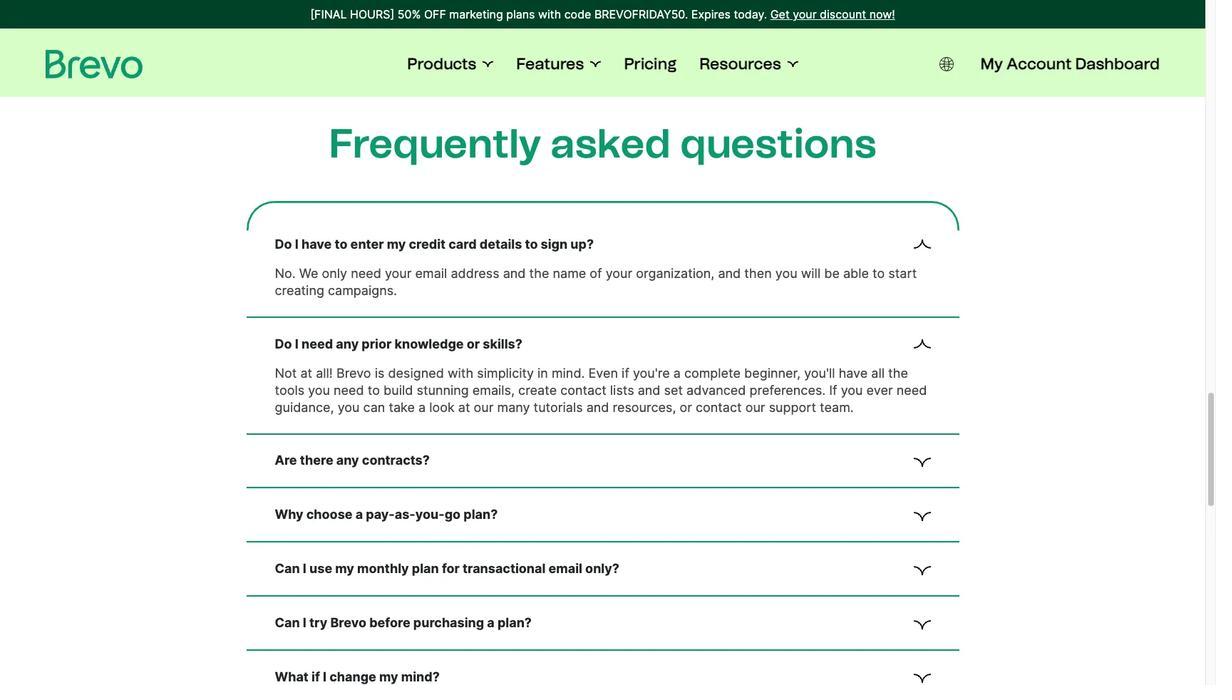 Task type: describe. For each thing, give the bounding box(es) containing it.
1 vertical spatial my
[[335, 561, 354, 576]]

are there any contracts?
[[275, 453, 430, 468]]

hours]
[[350, 7, 394, 21]]

today.
[[734, 7, 767, 21]]

need inside dropdown button
[[302, 336, 333, 351]]

button image
[[939, 57, 953, 71]]

no.
[[275, 266, 296, 281]]

up?
[[571, 237, 594, 252]]

purchasing
[[413, 615, 484, 630]]

need right ever
[[896, 382, 927, 397]]

not
[[275, 365, 297, 380]]

are there any contracts? button
[[275, 452, 931, 470]]

able
[[843, 266, 869, 281]]

my inside "dropdown button"
[[387, 237, 406, 252]]

or inside dropdown button
[[467, 336, 480, 351]]

and down 'details'
[[503, 266, 526, 281]]

can for can i use my monthly plan for transactional email only?
[[275, 561, 300, 576]]

prior
[[362, 336, 392, 351]]

i left change
[[323, 669, 327, 684]]

i for try
[[303, 615, 306, 630]]

emails,
[[472, 382, 515, 397]]

what if i change my mind? button
[[275, 668, 931, 685]]

what if i change my mind?
[[275, 669, 440, 684]]

simplicity
[[477, 365, 534, 380]]

marketing
[[449, 7, 503, 21]]

advanced
[[686, 382, 746, 397]]

or inside not at all! brevo is designed with simplicity in mind. even if you're a complete beginner, you'll have all the tools you need to build stunning emails, create contact lists and set advanced preferences. if you ever need guidance, you can take a look at our many tutorials and resources, or contact our support team.
[[680, 400, 692, 415]]

to left enter
[[335, 237, 347, 252]]

0 horizontal spatial at
[[300, 365, 312, 380]]

guidance,
[[275, 400, 334, 415]]

frequently
[[329, 120, 541, 168]]

a inside dropdown button
[[487, 615, 495, 630]]

sign
[[541, 237, 568, 252]]

1 horizontal spatial at
[[458, 400, 470, 415]]

set
[[664, 382, 683, 397]]

change
[[329, 669, 376, 684]]

0 horizontal spatial your
[[385, 266, 412, 281]]

2 our from the left
[[745, 400, 765, 415]]

as-
[[395, 507, 415, 522]]

i for need
[[295, 336, 299, 351]]

mind.
[[552, 365, 585, 380]]

designed
[[388, 365, 444, 380]]

build
[[384, 382, 413, 397]]

be
[[824, 266, 840, 281]]

credit
[[409, 237, 446, 252]]

then
[[744, 266, 772, 281]]

you right if at right bottom
[[841, 382, 863, 397]]

take
[[389, 400, 415, 415]]

beginner,
[[744, 365, 801, 380]]

contracts?
[[362, 453, 430, 468]]

for
[[442, 561, 460, 576]]

you down all!
[[308, 382, 330, 397]]

preferences.
[[750, 382, 826, 397]]

i for use
[[303, 561, 306, 576]]

plans
[[506, 7, 535, 21]]

need inside no. we only need your email address and the name of your organization, and then you will be able to start creating campaigns.
[[351, 266, 381, 281]]

brevo for is
[[336, 365, 371, 380]]

ever
[[866, 382, 893, 397]]

will
[[801, 266, 821, 281]]

1 horizontal spatial contact
[[696, 400, 742, 415]]

lists
[[610, 382, 634, 397]]

discount
[[820, 7, 866, 21]]

any inside dropdown button
[[336, 336, 359, 351]]

in
[[538, 365, 548, 380]]

a up set
[[673, 365, 681, 380]]

pricing
[[624, 54, 677, 73]]

can i use my monthly plan for transactional email only?
[[275, 561, 619, 576]]

with for simplicity
[[448, 365, 473, 380]]

organization,
[[636, 266, 715, 281]]

resources link
[[699, 54, 798, 74]]

of
[[590, 266, 602, 281]]

off
[[424, 7, 446, 21]]

dashboard
[[1075, 54, 1160, 73]]

are
[[275, 453, 297, 468]]

all
[[871, 365, 885, 380]]

products
[[407, 54, 476, 73]]

code
[[564, 7, 591, 21]]

with for code
[[538, 7, 561, 21]]

and left "then"
[[718, 266, 741, 281]]

what
[[275, 669, 309, 684]]

account
[[1007, 54, 1072, 73]]

no. we only need your email address and the name of your organization, and then you will be able to start creating campaigns.
[[275, 266, 917, 298]]

many
[[497, 400, 530, 415]]

do i have to enter my credit card details to sign up?
[[275, 237, 594, 252]]

enter
[[350, 237, 384, 252]]

name
[[553, 266, 586, 281]]

tools
[[275, 382, 304, 397]]

1 horizontal spatial your
[[606, 266, 632, 281]]

create
[[518, 382, 557, 397]]



Task type: vqa. For each thing, say whether or not it's contained in the screenshot.
the top 'not'
no



Task type: locate. For each thing, give the bounding box(es) containing it.
brevo right 'try'
[[330, 615, 366, 630]]

we
[[299, 266, 318, 281]]

have left all at the bottom
[[839, 365, 868, 380]]

can left 'try'
[[275, 615, 300, 630]]

a left pay-
[[355, 507, 363, 522]]

contact down mind.
[[560, 382, 606, 397]]

any
[[336, 336, 359, 351], [336, 453, 359, 468]]

pricing link
[[624, 54, 677, 74]]

1 vertical spatial at
[[458, 400, 470, 415]]

plan? right the go
[[464, 507, 498, 522]]

can for can i try brevo before purchasing a plan?
[[275, 615, 300, 630]]

my right enter
[[387, 237, 406, 252]]

i left use
[[303, 561, 306, 576]]

have up 'we'
[[302, 237, 332, 252]]

i up no.
[[295, 237, 299, 252]]

1 horizontal spatial with
[[538, 7, 561, 21]]

1 horizontal spatial or
[[680, 400, 692, 415]]

with up stunning
[[448, 365, 473, 380]]

email down do i have to enter my credit card details to sign up?
[[415, 266, 447, 281]]

why
[[275, 507, 303, 522]]

any right there
[[336, 453, 359, 468]]

brevo inside not at all! brevo is designed with simplicity in mind. even if you're a complete beginner, you'll have all the tools you need to build stunning emails, create contact lists and set advanced preferences. if you ever need guidance, you can take a look at our many tutorials and resources, or contact our support team.
[[336, 365, 371, 380]]

1 horizontal spatial email
[[549, 561, 582, 576]]

i
[[295, 237, 299, 252], [295, 336, 299, 351], [303, 561, 306, 576], [303, 615, 306, 630], [323, 669, 327, 684]]

1 vertical spatial if
[[311, 669, 320, 684]]

my right use
[[335, 561, 354, 576]]

you're
[[633, 365, 670, 380]]

1 vertical spatial can
[[275, 615, 300, 630]]

1 vertical spatial plan?
[[498, 615, 532, 630]]

your right of
[[606, 266, 632, 281]]

my left mind?
[[379, 669, 398, 684]]

do for do i need any prior knowledge or skills?
[[275, 336, 292, 351]]

2 can from the top
[[275, 615, 300, 630]]

0 horizontal spatial have
[[302, 237, 332, 252]]

0 horizontal spatial the
[[529, 266, 549, 281]]

can i try brevo before purchasing a plan?
[[275, 615, 532, 630]]

do up not
[[275, 336, 292, 351]]

need
[[351, 266, 381, 281], [302, 336, 333, 351], [334, 382, 364, 397], [896, 382, 927, 397]]

1 any from the top
[[336, 336, 359, 351]]

if
[[829, 382, 837, 397]]

0 vertical spatial at
[[300, 365, 312, 380]]

expires
[[691, 7, 731, 21]]

at left all!
[[300, 365, 312, 380]]

frequently asked questions
[[329, 120, 877, 168]]

0 vertical spatial the
[[529, 266, 549, 281]]

email left only?
[[549, 561, 582, 576]]

resources
[[699, 54, 781, 73]]

[final
[[310, 7, 347, 21]]

only
[[322, 266, 347, 281]]

brevo left "is"
[[336, 365, 371, 380]]

start
[[888, 266, 917, 281]]

need up all!
[[302, 336, 333, 351]]

the inside not at all! brevo is designed with simplicity in mind. even if you're a complete beginner, you'll have all the tools you need to build stunning emails, create contact lists and set advanced preferences. if you ever need guidance, you can take a look at our many tutorials and resources, or contact our support team.
[[888, 365, 908, 380]]

look
[[429, 400, 455, 415]]

plan? down transactional
[[498, 615, 532, 630]]

i for have
[[295, 237, 299, 252]]

0 vertical spatial my
[[387, 237, 406, 252]]

do i have to enter my credit card details to sign up? button
[[275, 235, 931, 254]]

0 vertical spatial email
[[415, 266, 447, 281]]

1 vertical spatial email
[[549, 561, 582, 576]]

i inside "dropdown button"
[[295, 237, 299, 252]]

a inside 'dropdown button'
[[355, 507, 363, 522]]

before
[[369, 615, 410, 630]]

why choose a pay-as-you-go plan?
[[275, 507, 498, 522]]

your right get at the top of page
[[793, 7, 817, 21]]

or
[[467, 336, 480, 351], [680, 400, 692, 415]]

campaigns.
[[328, 283, 397, 298]]

my
[[981, 54, 1003, 73]]

1 horizontal spatial have
[[839, 365, 868, 380]]

to
[[335, 237, 347, 252], [525, 237, 538, 252], [873, 266, 885, 281], [368, 382, 380, 397]]

0 horizontal spatial our
[[474, 400, 494, 415]]

use
[[309, 561, 332, 576]]

2 any from the top
[[336, 453, 359, 468]]

with inside not at all! brevo is designed with simplicity in mind. even if you're a complete beginner, you'll have all the tools you need to build stunning emails, create contact lists and set advanced preferences. if you ever need guidance, you can take a look at our many tutorials and resources, or contact our support team.
[[448, 365, 473, 380]]

do up no.
[[275, 237, 292, 252]]

1 do from the top
[[275, 237, 292, 252]]

can i try brevo before purchasing a plan? button
[[275, 614, 931, 632]]

1 horizontal spatial if
[[622, 365, 629, 380]]

plan
[[412, 561, 439, 576]]

[final hours] 50% off marketing plans with code brevofriday50. expires today. get your discount now!
[[310, 7, 895, 21]]

a left "look"
[[418, 400, 426, 415]]

1 horizontal spatial the
[[888, 365, 908, 380]]

can i use my monthly plan for transactional email only? button
[[275, 560, 931, 578]]

a right purchasing
[[487, 615, 495, 630]]

50%
[[398, 7, 421, 21]]

have inside not at all! brevo is designed with simplicity in mind. even if you're a complete beginner, you'll have all the tools you need to build stunning emails, create contact lists and set advanced preferences. if you ever need guidance, you can take a look at our many tutorials and resources, or contact our support team.
[[839, 365, 868, 380]]

0 horizontal spatial if
[[311, 669, 320, 684]]

email
[[415, 266, 447, 281], [549, 561, 582, 576]]

any inside "dropdown button"
[[336, 453, 359, 468]]

you left can
[[338, 400, 360, 415]]

i up not
[[295, 336, 299, 351]]

not at all! brevo is designed with simplicity in mind. even if you're a complete beginner, you'll have all the tools you need to build stunning emails, create contact lists and set advanced preferences. if you ever need guidance, you can take a look at our many tutorials and resources, or contact our support team.
[[275, 365, 927, 415]]

1 vertical spatial with
[[448, 365, 473, 380]]

do i need any prior knowledge or skills?
[[275, 336, 522, 351]]

with
[[538, 7, 561, 21], [448, 365, 473, 380]]

tutorials
[[534, 400, 583, 415]]

brevo for before
[[330, 615, 366, 630]]

address
[[451, 266, 499, 281]]

2 vertical spatial my
[[379, 669, 398, 684]]

my account dashboard
[[981, 54, 1160, 73]]

0 horizontal spatial email
[[415, 266, 447, 281]]

get
[[770, 7, 790, 21]]

knowledge
[[395, 336, 464, 351]]

features link
[[516, 54, 601, 74]]

0 horizontal spatial or
[[467, 336, 480, 351]]

plan? for can i try brevo before purchasing a plan?
[[498, 615, 532, 630]]

products link
[[407, 54, 494, 74]]

asked
[[551, 120, 671, 168]]

you-
[[415, 507, 445, 522]]

and down even
[[586, 400, 609, 415]]

if inside what if i change my mind? dropdown button
[[311, 669, 320, 684]]

our down preferences.
[[745, 400, 765, 415]]

to inside not at all! brevo is designed with simplicity in mind. even if you're a complete beginner, you'll have all the tools you need to build stunning emails, create contact lists and set advanced preferences. if you ever need guidance, you can take a look at our many tutorials and resources, or contact our support team.
[[368, 382, 380, 397]]

the left name at the top left
[[529, 266, 549, 281]]

1 vertical spatial have
[[839, 365, 868, 380]]

to left the sign
[[525, 237, 538, 252]]

any left prior
[[336, 336, 359, 351]]

need up can
[[334, 382, 364, 397]]

your up campaigns.
[[385, 266, 412, 281]]

all!
[[316, 365, 333, 380]]

pay-
[[366, 507, 395, 522]]

0 vertical spatial with
[[538, 7, 561, 21]]

i left 'try'
[[303, 615, 306, 630]]

or left skills?
[[467, 336, 480, 351]]

if
[[622, 365, 629, 380], [311, 669, 320, 684]]

and down you're
[[638, 382, 660, 397]]

0 vertical spatial any
[[336, 336, 359, 351]]

1 vertical spatial contact
[[696, 400, 742, 415]]

1 our from the left
[[474, 400, 494, 415]]

our down emails,
[[474, 400, 494, 415]]

1 vertical spatial the
[[888, 365, 908, 380]]

do inside "dropdown button"
[[275, 237, 292, 252]]

the right all at the bottom
[[888, 365, 908, 380]]

0 vertical spatial if
[[622, 365, 629, 380]]

stunning
[[417, 382, 469, 397]]

do for do i have to enter my credit card details to sign up?
[[275, 237, 292, 252]]

and
[[503, 266, 526, 281], [718, 266, 741, 281], [638, 382, 660, 397], [586, 400, 609, 415]]

email inside no. we only need your email address and the name of your organization, and then you will be able to start creating campaigns.
[[415, 266, 447, 281]]

email inside dropdown button
[[549, 561, 582, 576]]

2 horizontal spatial your
[[793, 7, 817, 21]]

my
[[387, 237, 406, 252], [335, 561, 354, 576], [379, 669, 398, 684]]

do inside dropdown button
[[275, 336, 292, 351]]

the inside no. we only need your email address and the name of your organization, and then you will be able to start creating campaigns.
[[529, 266, 549, 281]]

complete
[[684, 365, 741, 380]]

now!
[[869, 7, 895, 21]]

support
[[769, 400, 816, 415]]

1 vertical spatial any
[[336, 453, 359, 468]]

get your discount now! link
[[770, 6, 895, 23]]

go
[[445, 507, 461, 522]]

0 horizontal spatial contact
[[560, 382, 606, 397]]

choose
[[306, 507, 353, 522]]

if right what
[[311, 669, 320, 684]]

plan?
[[464, 507, 498, 522], [498, 615, 532, 630]]

to inside no. we only need your email address and the name of your organization, and then you will be able to start creating campaigns.
[[873, 266, 885, 281]]

0 vertical spatial plan?
[[464, 507, 498, 522]]

you'll
[[804, 365, 835, 380]]

your
[[793, 7, 817, 21], [385, 266, 412, 281], [606, 266, 632, 281]]

you
[[775, 266, 797, 281], [308, 382, 330, 397], [841, 382, 863, 397], [338, 400, 360, 415]]

1 vertical spatial or
[[680, 400, 692, 415]]

brevo image
[[46, 50, 143, 78]]

1 horizontal spatial our
[[745, 400, 765, 415]]

0 vertical spatial have
[[302, 237, 332, 252]]

1 can from the top
[[275, 561, 300, 576]]

do
[[275, 237, 292, 252], [275, 336, 292, 351]]

try
[[309, 615, 327, 630]]

you left will on the right
[[775, 266, 797, 281]]

1 vertical spatial brevo
[[330, 615, 366, 630]]

at right "look"
[[458, 400, 470, 415]]

0 horizontal spatial with
[[448, 365, 473, 380]]

brevo
[[336, 365, 371, 380], [330, 615, 366, 630]]

transactional
[[463, 561, 546, 576]]

plan? for why choose a pay-as-you-go plan?
[[464, 507, 498, 522]]

0 vertical spatial can
[[275, 561, 300, 576]]

need up campaigns.
[[351, 266, 381, 281]]

if up lists
[[622, 365, 629, 380]]

2 do from the top
[[275, 336, 292, 351]]

do i need any prior knowledge or skills? button
[[275, 335, 931, 353]]

have inside "dropdown button"
[[302, 237, 332, 252]]

my account dashboard link
[[981, 54, 1160, 74]]

with left code at the left top of the page
[[538, 7, 561, 21]]

skills?
[[483, 336, 522, 351]]

why choose a pay-as-you-go plan? button
[[275, 506, 931, 524]]

plan? inside dropdown button
[[498, 615, 532, 630]]

can left use
[[275, 561, 300, 576]]

if inside not at all! brevo is designed with simplicity in mind. even if you're a complete beginner, you'll have all the tools you need to build stunning emails, create contact lists and set advanced preferences. if you ever need guidance, you can take a look at our many tutorials and resources, or contact our support team.
[[622, 365, 629, 380]]

to right able
[[873, 266, 885, 281]]

card
[[449, 237, 477, 252]]

0 vertical spatial or
[[467, 336, 480, 351]]

or down set
[[680, 400, 692, 415]]

creating
[[275, 283, 324, 298]]

contact down advanced
[[696, 400, 742, 415]]

0 vertical spatial contact
[[560, 382, 606, 397]]

0 vertical spatial do
[[275, 237, 292, 252]]

features
[[516, 54, 584, 73]]

1 vertical spatial do
[[275, 336, 292, 351]]

plan? inside 'dropdown button'
[[464, 507, 498, 522]]

to up can
[[368, 382, 380, 397]]

brevo inside dropdown button
[[330, 615, 366, 630]]

you inside no. we only need your email address and the name of your organization, and then you will be able to start creating campaigns.
[[775, 266, 797, 281]]

0 vertical spatial brevo
[[336, 365, 371, 380]]



